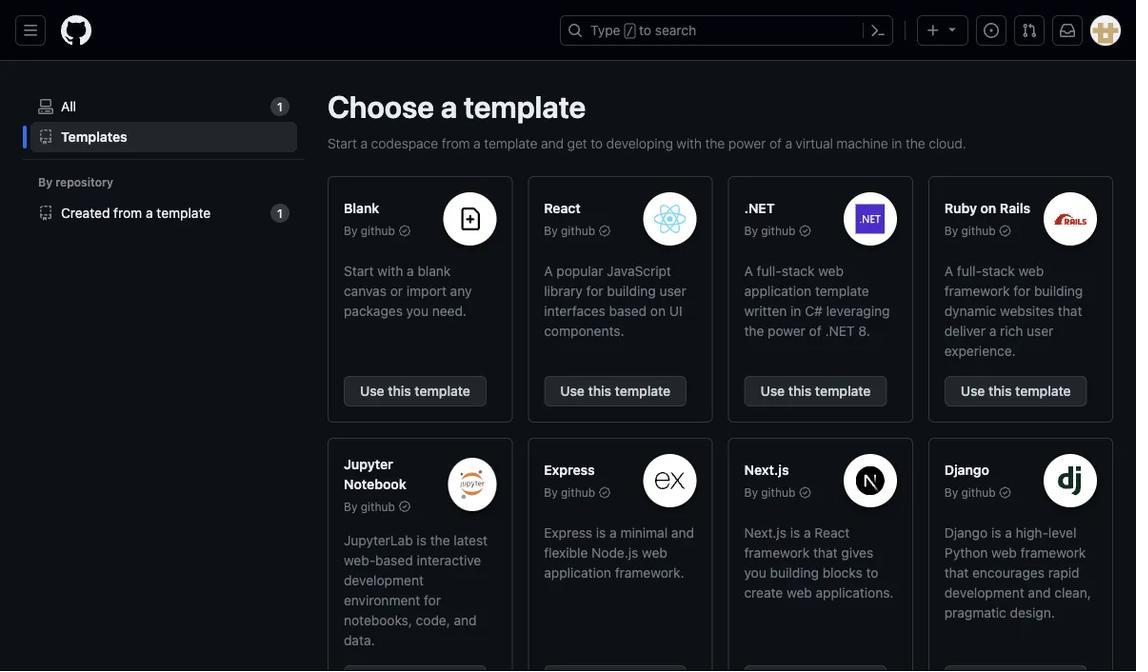 Task type: vqa. For each thing, say whether or not it's contained in the screenshot.
data.
yes



Task type: describe. For each thing, give the bounding box(es) containing it.
jupyter notebook image
[[460, 470, 485, 499]]

django is a high-level python web framework that encourages rapid development and clean, pragmatic design.
[[944, 525, 1091, 620]]

application inside a full-stack web application template written in c# leveraging the power of .net 8.
[[744, 283, 812, 299]]

library
[[544, 283, 583, 299]]

any
[[450, 283, 472, 299]]

dynamic
[[944, 303, 996, 319]]

use this template for packages
[[360, 383, 470, 399]]

verified image for ruby on rails
[[1000, 225, 1011, 237]]

command palette image
[[870, 23, 886, 38]]

by github for ruby on rails
[[944, 224, 996, 238]]

and left get
[[541, 135, 564, 151]]

search
[[655, 22, 696, 38]]

on inside a popular javascript library for building user interfaces based on ui components.
[[650, 303, 666, 319]]

by for jupyterlab is the latest web-based interactive development environment for notebooks, code, and data.
[[344, 500, 358, 513]]

that inside django is a high-level python web framework that encourages rapid development and clean, pragmatic design.
[[944, 565, 969, 580]]

user inside the "a full-stack web framework for building dynamic websites that deliver a rich user experience."
[[1027, 323, 1054, 339]]

template down templates link
[[157, 205, 211, 221]]

all
[[61, 99, 76, 114]]

gives
[[841, 545, 874, 560]]

ui
[[669, 303, 682, 319]]

c#
[[805, 303, 823, 319]]

express is a minimal and flexible node.js web application framework.
[[544, 525, 694, 580]]

of inside a full-stack web application template written in c# leveraging the power of .net 8.
[[809, 323, 822, 339]]

by repository
[[38, 176, 113, 189]]

django for django link
[[944, 462, 989, 478]]

the right developing
[[705, 135, 725, 151]]

create
[[744, 585, 783, 600]]

a full-stack web application template written in c# leveraging the power of .net 8.
[[744, 263, 890, 339]]

repo template image for created from a template
[[38, 206, 53, 221]]

template down need.
[[415, 383, 470, 399]]

blank link
[[344, 200, 379, 216]]

web inside express is a minimal and flexible node.js web application framework.
[[642, 545, 667, 560]]

interfaces
[[544, 303, 606, 319]]

framework.
[[615, 565, 684, 580]]

rich
[[1000, 323, 1023, 339]]

encourages
[[972, 565, 1045, 580]]

template inside a full-stack web application template written in c# leveraging the power of .net 8.
[[815, 283, 869, 299]]

data.
[[344, 632, 375, 648]]

github for blank
[[361, 224, 395, 238]]

.net link
[[744, 200, 775, 216]]

template down 8.
[[815, 383, 871, 399]]

framework for is
[[744, 545, 810, 560]]

1 for created from a template
[[277, 207, 283, 220]]

node.js
[[592, 545, 638, 560]]

popular
[[556, 263, 603, 279]]

clean,
[[1055, 585, 1091, 600]]

machine
[[836, 135, 888, 151]]

design.
[[1010, 605, 1055, 620]]

blank
[[418, 263, 451, 279]]

web inside a full-stack web application template written in c# leveraging the power of .net 8.
[[818, 263, 844, 279]]

repo template image for templates
[[38, 130, 53, 145]]

by for a full-stack web framework for building dynamic websites that deliver a rich user experience.
[[944, 224, 958, 238]]

use this template for c#
[[760, 383, 871, 399]]

ruby on rails image
[[1054, 213, 1086, 225]]

react inside 'next.js is a react framework that gives you building blocks to create web applications.'
[[815, 525, 850, 540]]

jupyterlab is the latest web-based interactive development environment for notebooks, code, and data.
[[344, 532, 488, 648]]

based inside a popular javascript library for building user interfaces based on ui components.
[[609, 303, 647, 319]]

by github for react
[[544, 224, 595, 238]]

by for start with a blank canvas or import any packages you need.
[[344, 224, 358, 238]]

1 vertical spatial to
[[591, 135, 603, 151]]

github for ruby on rails
[[961, 224, 996, 238]]

jupyter
[[344, 456, 393, 472]]

verified image for jupyter notebook
[[399, 501, 410, 512]]

pragmatic
[[944, 605, 1006, 620]]

verified image for next.js
[[799, 487, 811, 499]]

development inside jupyterlab is the latest web-based interactive development environment for notebooks, code, and data.
[[344, 572, 424, 588]]

flexible
[[544, 545, 588, 560]]

high-
[[1016, 525, 1048, 540]]

you inside 'next.js is a react framework that gives you building blocks to create web applications.'
[[744, 565, 766, 580]]

0 vertical spatial on
[[980, 200, 996, 216]]

python
[[944, 545, 988, 560]]

by github for next.js
[[744, 486, 796, 500]]

that inside 'next.js is a react framework that gives you building blocks to create web applications.'
[[813, 545, 838, 560]]

git pull request image
[[1022, 23, 1037, 38]]

next.js link
[[744, 462, 789, 478]]

template down the 'components.'
[[615, 383, 671, 399]]

this for based
[[588, 383, 611, 399]]

minimal
[[620, 525, 668, 540]]

django link
[[944, 462, 989, 478]]

blank
[[344, 200, 379, 216]]

by left repository
[[38, 176, 52, 189]]

8.
[[858, 323, 870, 339]]

a inside express is a minimal and flexible node.js web application framework.
[[610, 525, 617, 540]]

framework inside django is a high-level python web framework that encourages rapid development and clean, pragmatic design.
[[1021, 545, 1086, 560]]

start a codespace from a template and get to developing with the power of a virtual machine in the cloud.
[[328, 135, 966, 151]]

environment
[[344, 592, 420, 608]]

building inside the "a full-stack web framework for building dynamic websites that deliver a rich user experience."
[[1034, 283, 1083, 299]]

for inside a popular javascript library for building user interfaces based on ui components.
[[586, 283, 603, 299]]

use for a full-stack web framework for building dynamic websites that deliver a rich user experience.
[[961, 383, 985, 399]]

cloud.
[[929, 135, 966, 151]]

.net inside a full-stack web application template written in c# leveraging the power of .net 8.
[[825, 323, 855, 339]]

packages
[[344, 303, 403, 319]]

written
[[744, 303, 787, 319]]

canvas
[[344, 283, 387, 299]]

get
[[567, 135, 587, 151]]

code,
[[416, 612, 450, 628]]

use this template button for c#
[[744, 376, 887, 407]]

in inside a full-stack web application template written in c# leveraging the power of .net 8.
[[791, 303, 801, 319]]

javascript
[[607, 263, 671, 279]]

jupyter notebook
[[344, 456, 406, 492]]

django for django is a high-level python web framework that encourages rapid development and clean, pragmatic design.
[[944, 525, 988, 540]]

repository
[[56, 176, 113, 189]]

this for c#
[[788, 383, 812, 399]]

start for start a codespace from a template and get to developing with the power of a virtual machine in the cloud.
[[328, 135, 357, 151]]

1 for all
[[277, 100, 283, 113]]

plus image
[[926, 23, 941, 38]]

1 horizontal spatial from
[[442, 135, 470, 151]]

level
[[1048, 525, 1077, 540]]

by github for express
[[544, 486, 595, 500]]

use this template button for websites
[[944, 376, 1087, 407]]

created
[[61, 205, 110, 221]]

express for express is a minimal and flexible node.js web application framework.
[[544, 525, 592, 540]]

web inside the "a full-stack web framework for building dynamic websites that deliver a rich user experience."
[[1019, 263, 1044, 279]]

ruby on rails link
[[944, 200, 1031, 216]]

github for django
[[961, 486, 996, 500]]

file added image
[[458, 208, 481, 230]]

next.js is a react framework that gives you building blocks to create web applications.
[[744, 525, 894, 600]]

is for express
[[596, 525, 606, 540]]

by for django is a high-level python web framework that encourages rapid development and clean, pragmatic design.
[[944, 486, 958, 500]]

by github for jupyter notebook
[[344, 500, 395, 513]]

.net image
[[856, 204, 885, 234]]

by for express is a minimal and flexible node.js web application framework.
[[544, 486, 558, 500]]

a inside 'next.js is a react framework that gives you building blocks to create web applications.'
[[804, 525, 811, 540]]

template down rich on the right of the page
[[1015, 383, 1071, 399]]

is for jupyterlab
[[417, 532, 427, 548]]

use this template for based
[[560, 383, 671, 399]]

this for websites
[[989, 383, 1012, 399]]

a inside start with a blank canvas or import any packages you need.
[[407, 263, 414, 279]]

github for express
[[561, 486, 595, 500]]

type / to search
[[590, 22, 696, 38]]

use for a full-stack web application template written in c# leveraging the power of .net 8.
[[760, 383, 785, 399]]

verified image for django
[[1000, 487, 1011, 499]]

0 vertical spatial power
[[728, 135, 766, 151]]

use this template button for based
[[544, 376, 687, 407]]

rapid
[[1048, 565, 1080, 580]]



Task type: locate. For each thing, give the bounding box(es) containing it.
1 vertical spatial express
[[544, 525, 592, 540]]

use this template button for packages
[[344, 376, 487, 407]]

by github down react link
[[544, 224, 595, 238]]

development up environment
[[344, 572, 424, 588]]

building inside 'next.js is a react framework that gives you building blocks to create web applications.'
[[770, 565, 819, 580]]

notebooks,
[[344, 612, 412, 628]]

react up gives
[[815, 525, 850, 540]]

framework
[[944, 283, 1010, 299], [744, 545, 810, 560], [1021, 545, 1086, 560]]

a inside the "a full-stack web framework for building dynamic websites that deliver a rich user experience."
[[944, 263, 953, 279]]

the left cloud.
[[906, 135, 925, 151]]

2 horizontal spatial that
[[1058, 303, 1082, 319]]

framework down level
[[1021, 545, 1086, 560]]

by github
[[344, 224, 395, 238], [544, 224, 595, 238], [744, 224, 796, 238], [944, 224, 996, 238], [544, 486, 595, 500], [744, 486, 796, 500], [944, 486, 996, 500], [344, 500, 395, 513]]

that down python
[[944, 565, 969, 580]]

1 horizontal spatial user
[[1027, 323, 1054, 339]]

that up blocks
[[813, 545, 838, 560]]

verified image for blank
[[399, 225, 410, 237]]

1 stack from the left
[[782, 263, 815, 279]]

0 horizontal spatial for
[[424, 592, 441, 608]]

type
[[590, 22, 620, 38]]

on left rails
[[980, 200, 996, 216]]

2 vertical spatial that
[[944, 565, 969, 580]]

the
[[705, 135, 725, 151], [906, 135, 925, 151], [744, 323, 764, 339], [430, 532, 450, 548]]

the inside a full-stack web application template written in c# leveraging the power of .net 8.
[[744, 323, 764, 339]]

1 horizontal spatial react
[[815, 525, 850, 540]]

django image
[[1056, 466, 1085, 496]]

github for .net
[[761, 224, 796, 238]]

a up 'dynamic'
[[944, 263, 953, 279]]

0 horizontal spatial power
[[728, 135, 766, 151]]

by github down the next.js link
[[744, 486, 796, 500]]

in right machine
[[892, 135, 902, 151]]

4 this from the left
[[989, 383, 1012, 399]]

jupyterlab
[[344, 532, 413, 548]]

websites
[[1000, 303, 1054, 319]]

choose a template
[[328, 89, 586, 125]]

express image
[[655, 466, 685, 496]]

web inside 'next.js is a react framework that gives you building blocks to create web applications.'
[[787, 585, 812, 600]]

stack
[[782, 263, 815, 279], [982, 263, 1015, 279]]

use this template button down experience.
[[944, 376, 1087, 407]]

notifications image
[[1060, 23, 1075, 38]]

web right create
[[787, 585, 812, 600]]

1 vertical spatial with
[[377, 263, 403, 279]]

github down .net link
[[761, 224, 796, 238]]

deliver
[[944, 323, 986, 339]]

for inside jupyterlab is the latest web-based interactive development environment for notebooks, code, and data.
[[424, 592, 441, 608]]

building down javascript
[[607, 283, 656, 299]]

is
[[596, 525, 606, 540], [790, 525, 800, 540], [991, 525, 1001, 540], [417, 532, 427, 548]]

codespaces image
[[38, 99, 53, 114]]

2 horizontal spatial a
[[944, 263, 953, 279]]

experience.
[[944, 343, 1016, 359]]

power inside a full-stack web application template written in c# leveraging the power of .net 8.
[[768, 323, 806, 339]]

web-
[[344, 552, 375, 568]]

1 vertical spatial user
[[1027, 323, 1054, 339]]

created from a template
[[61, 205, 211, 221]]

by down django link
[[944, 486, 958, 500]]

2 a from the left
[[744, 263, 753, 279]]

0 horizontal spatial react
[[544, 200, 581, 216]]

0 vertical spatial of
[[769, 135, 782, 151]]

web up the encourages
[[992, 545, 1017, 560]]

for inside the "a full-stack web framework for building dynamic websites that deliver a rich user experience."
[[1014, 283, 1031, 299]]

with right developing
[[677, 135, 702, 151]]

a inside a full-stack web application template written in c# leveraging the power of .net 8.
[[744, 263, 753, 279]]

power up .net link
[[728, 135, 766, 151]]

0 vertical spatial from
[[442, 135, 470, 151]]

1 vertical spatial start
[[344, 263, 374, 279]]

0 vertical spatial repo template image
[[38, 130, 53, 145]]

ruby on rails
[[944, 200, 1031, 216]]

user up 'ui'
[[659, 283, 686, 299]]

building up create
[[770, 565, 819, 580]]

verified image up node.js
[[599, 487, 611, 499]]

next.js inside 'next.js is a react framework that gives you building blocks to create web applications.'
[[744, 525, 787, 540]]

next.js for the next.js link
[[744, 462, 789, 478]]

choose
[[328, 89, 434, 125]]

and right the "minimal"
[[671, 525, 694, 540]]

with
[[677, 135, 702, 151], [377, 263, 403, 279]]

on
[[980, 200, 996, 216], [650, 303, 666, 319]]

and up design.
[[1028, 585, 1051, 600]]

a popular javascript library for building user interfaces based on ui components.
[[544, 263, 686, 339]]

in
[[892, 135, 902, 151], [791, 303, 801, 319]]

template up the leveraging
[[815, 283, 869, 299]]

a for a full-stack web application template written in c# leveraging the power of .net 8.
[[744, 263, 753, 279]]

2 next.js from the top
[[744, 525, 787, 540]]

is for next.js
[[790, 525, 800, 540]]

application inside express is a minimal and flexible node.js web application framework.
[[544, 565, 611, 580]]

rails
[[1000, 200, 1031, 216]]

to
[[639, 22, 651, 38], [591, 135, 603, 151], [866, 565, 879, 580]]

use for start with a blank canvas or import any packages you need.
[[360, 383, 384, 399]]

0 horizontal spatial you
[[406, 303, 429, 319]]

that inside the "a full-stack web framework for building dynamic websites that deliver a rich user experience."
[[1058, 303, 1082, 319]]

ruby
[[944, 200, 977, 216]]

start down choose
[[328, 135, 357, 151]]

0 horizontal spatial a
[[544, 263, 553, 279]]

of down c#
[[809, 323, 822, 339]]

1 horizontal spatial for
[[586, 283, 603, 299]]

0 vertical spatial that
[[1058, 303, 1082, 319]]

1 vertical spatial on
[[650, 303, 666, 319]]

you inside start with a blank canvas or import any packages you need.
[[406, 303, 429, 319]]

the down 'written'
[[744, 323, 764, 339]]

to inside 'next.js is a react framework that gives you building blocks to create web applications.'
[[866, 565, 879, 580]]

with up "or"
[[377, 263, 403, 279]]

1 vertical spatial in
[[791, 303, 801, 319]]

.net left 8.
[[825, 323, 855, 339]]

developing
[[606, 135, 673, 151]]

full- for a full-stack web application template written in c# leveraging the power of .net 8.
[[757, 263, 782, 279]]

1 vertical spatial from
[[114, 205, 142, 221]]

by down "ruby"
[[944, 224, 958, 238]]

by github down notebook
[[344, 500, 395, 513]]

0 vertical spatial 1
[[277, 100, 283, 113]]

verified image up start with a blank canvas or import any packages you need.
[[399, 225, 410, 237]]

use this template button down the 'components.'
[[544, 376, 687, 407]]

from
[[442, 135, 470, 151], [114, 205, 142, 221]]

is inside jupyterlab is the latest web-based interactive development environment for notebooks, code, and data.
[[417, 532, 427, 548]]

blocks
[[823, 565, 863, 580]]

user down the websites
[[1027, 323, 1054, 339]]

1 horizontal spatial a
[[744, 263, 753, 279]]

latest
[[454, 532, 488, 548]]

2 repo template image from the top
[[38, 206, 53, 221]]

2 use this template button from the left
[[544, 376, 687, 407]]

0 vertical spatial user
[[659, 283, 686, 299]]

and inside express is a minimal and flexible node.js web application framework.
[[671, 525, 694, 540]]

or
[[390, 283, 403, 299]]

framework inside 'next.js is a react framework that gives you building blocks to create web applications.'
[[744, 545, 810, 560]]

full- inside the "a full-stack web framework for building dynamic websites that deliver a rich user experience."
[[957, 263, 982, 279]]

homepage image
[[61, 15, 91, 46]]

use this template down the 'components.'
[[560, 383, 671, 399]]

1 horizontal spatial stack
[[982, 263, 1015, 279]]

by github down blank
[[344, 224, 395, 238]]

user inside a popular javascript library for building user interfaces based on ui components.
[[659, 283, 686, 299]]

and inside jupyterlab is the latest web-based interactive development environment for notebooks, code, and data.
[[454, 612, 477, 628]]

0 horizontal spatial stack
[[782, 263, 815, 279]]

use for a popular javascript library for building user interfaces based on ui components.
[[560, 383, 585, 399]]

1 use this template button from the left
[[344, 376, 487, 407]]

3 a from the left
[[944, 263, 953, 279]]

this down experience.
[[989, 383, 1012, 399]]

1 horizontal spatial based
[[609, 303, 647, 319]]

1 horizontal spatial framework
[[944, 283, 1010, 299]]

1 repo template image from the top
[[38, 130, 53, 145]]

with inside start with a blank canvas or import any packages you need.
[[377, 263, 403, 279]]

0 horizontal spatial development
[[344, 572, 424, 588]]

4 use from the left
[[961, 383, 985, 399]]

2 1 from the top
[[277, 207, 283, 220]]

and inside django is a high-level python web framework that encourages rapid development and clean, pragmatic design.
[[1028, 585, 1051, 600]]

github left verified icon
[[561, 224, 595, 238]]

github down django link
[[961, 486, 996, 500]]

stack inside the "a full-stack web framework for building dynamic websites that deliver a rich user experience."
[[982, 263, 1015, 279]]

/
[[626, 25, 633, 38]]

github
[[361, 224, 395, 238], [561, 224, 595, 238], [761, 224, 796, 238], [961, 224, 996, 238], [561, 486, 595, 500], [761, 486, 796, 500], [961, 486, 996, 500], [361, 500, 395, 513]]

1 express from the top
[[544, 462, 595, 478]]

1 horizontal spatial you
[[744, 565, 766, 580]]

next.js image
[[856, 466, 885, 496]]

1 horizontal spatial power
[[768, 323, 806, 339]]

1 horizontal spatial with
[[677, 135, 702, 151]]

based down javascript
[[609, 303, 647, 319]]

1 vertical spatial power
[[768, 323, 806, 339]]

verified image for .net
[[799, 225, 811, 237]]

templates link
[[30, 122, 297, 152]]

to right the /
[[639, 22, 651, 38]]

0 horizontal spatial based
[[375, 552, 413, 568]]

1 vertical spatial repo template image
[[38, 206, 53, 221]]

development inside django is a high-level python web framework that encourages rapid development and clean, pragmatic design.
[[944, 585, 1024, 600]]

0 horizontal spatial of
[[769, 135, 782, 151]]

components.
[[544, 323, 624, 339]]

1 vertical spatial based
[[375, 552, 413, 568]]

1 horizontal spatial in
[[892, 135, 902, 151]]

to right get
[[591, 135, 603, 151]]

0 horizontal spatial in
[[791, 303, 801, 319]]

building inside a popular javascript library for building user interfaces based on ui components.
[[607, 283, 656, 299]]

based
[[609, 303, 647, 319], [375, 552, 413, 568]]

by github for django
[[944, 486, 996, 500]]

1 this from the left
[[388, 383, 411, 399]]

0 vertical spatial express
[[544, 462, 595, 478]]

framework up create
[[744, 545, 810, 560]]

interactive
[[417, 552, 481, 568]]

react image
[[654, 205, 686, 233]]

0 horizontal spatial that
[[813, 545, 838, 560]]

web up the websites
[[1019, 263, 1044, 279]]

github down ruby on rails link
[[961, 224, 996, 238]]

0 vertical spatial .net
[[744, 200, 775, 216]]

2 express from the top
[[544, 525, 592, 540]]

web inside django is a high-level python web framework that encourages rapid development and clean, pragmatic design.
[[992, 545, 1017, 560]]

a
[[441, 89, 457, 125], [360, 135, 368, 151], [473, 135, 481, 151], [785, 135, 792, 151], [146, 205, 153, 221], [407, 263, 414, 279], [989, 323, 996, 339], [610, 525, 617, 540], [804, 525, 811, 540], [1005, 525, 1012, 540]]

2 this from the left
[[588, 383, 611, 399]]

next.js for next.js is a react framework that gives you building blocks to create web applications.
[[744, 525, 787, 540]]

is inside 'next.js is a react framework that gives you building blocks to create web applications.'
[[790, 525, 800, 540]]

a inside django is a high-level python web framework that encourages rapid development and clean, pragmatic design.
[[1005, 525, 1012, 540]]

1 horizontal spatial development
[[944, 585, 1024, 600]]

0 horizontal spatial .net
[[744, 200, 775, 216]]

templates
[[61, 129, 127, 145]]

use this template button
[[344, 376, 487, 407], [544, 376, 687, 407], [744, 376, 887, 407], [944, 376, 1087, 407]]

by github down express link
[[544, 486, 595, 500]]

1 vertical spatial that
[[813, 545, 838, 560]]

by down .net link
[[744, 224, 758, 238]]

repo template image down codespaces image
[[38, 130, 53, 145]]

for
[[586, 283, 603, 299], [1014, 283, 1031, 299], [424, 592, 441, 608]]

is for django
[[991, 525, 1001, 540]]

repo template image
[[38, 130, 53, 145], [38, 206, 53, 221]]

1 vertical spatial .net
[[825, 323, 855, 339]]

github for next.js
[[761, 486, 796, 500]]

1 django from the top
[[944, 462, 989, 478]]

verified image left next.js icon
[[799, 487, 811, 499]]

0 vertical spatial application
[[744, 283, 812, 299]]

by for next.js is a react framework that gives you building blocks to create web applications.
[[744, 486, 758, 500]]

0 horizontal spatial application
[[544, 565, 611, 580]]

0 horizontal spatial framework
[[744, 545, 810, 560]]

template down choose a template
[[484, 135, 538, 151]]

full- for a full-stack web framework for building dynamic websites that deliver a rich user experience.
[[957, 263, 982, 279]]

1 vertical spatial django
[[944, 525, 988, 540]]

the up interactive
[[430, 532, 450, 548]]

building
[[607, 283, 656, 299], [1034, 283, 1083, 299], [770, 565, 819, 580]]

0 vertical spatial start
[[328, 135, 357, 151]]

github down the next.js link
[[761, 486, 796, 500]]

start for start with a blank canvas or import any packages you need.
[[344, 263, 374, 279]]

2 django from the top
[[944, 525, 988, 540]]

use this template for websites
[[961, 383, 1071, 399]]

1 full- from the left
[[757, 263, 782, 279]]

a full-stack web framework for building dynamic websites that deliver a rich user experience.
[[944, 263, 1083, 359]]

issue opened image
[[984, 23, 999, 38]]

1 horizontal spatial full-
[[957, 263, 982, 279]]

full-
[[757, 263, 782, 279], [957, 263, 982, 279]]

template
[[464, 89, 586, 125], [484, 135, 538, 151], [157, 205, 211, 221], [815, 283, 869, 299], [415, 383, 470, 399], [615, 383, 671, 399], [815, 383, 871, 399], [1015, 383, 1071, 399]]

verified image
[[599, 225, 611, 237]]

stack up c#
[[782, 263, 815, 279]]

based down jupyterlab
[[375, 552, 413, 568]]

power down 'written'
[[768, 323, 806, 339]]

by down notebook
[[344, 500, 358, 513]]

1 vertical spatial of
[[809, 323, 822, 339]]

django inside django is a high-level python web framework that encourages rapid development and clean, pragmatic design.
[[944, 525, 988, 540]]

a up library
[[544, 263, 553, 279]]

verified image for express
[[599, 487, 611, 499]]

power
[[728, 135, 766, 151], [768, 323, 806, 339]]

development
[[344, 572, 424, 588], [944, 585, 1024, 600]]

stack inside a full-stack web application template written in c# leveraging the power of .net 8.
[[782, 263, 815, 279]]

this down c#
[[788, 383, 812, 399]]

use
[[360, 383, 384, 399], [560, 383, 585, 399], [760, 383, 785, 399], [961, 383, 985, 399]]

that right the websites
[[1058, 303, 1082, 319]]

0 horizontal spatial from
[[114, 205, 142, 221]]

1 horizontal spatial .net
[[825, 323, 855, 339]]

1 horizontal spatial on
[[980, 200, 996, 216]]

verified image left the django image in the bottom right of the page
[[1000, 487, 1011, 499]]

0 vertical spatial with
[[677, 135, 702, 151]]

you up create
[[744, 565, 766, 580]]

of
[[769, 135, 782, 151], [809, 323, 822, 339]]

a for a popular javascript library for building user interfaces based on ui components.
[[544, 263, 553, 279]]

0 vertical spatial next.js
[[744, 462, 789, 478]]

0 vertical spatial you
[[406, 303, 429, 319]]

user
[[659, 283, 686, 299], [1027, 323, 1054, 339]]

github down blank
[[361, 224, 395, 238]]

0 horizontal spatial on
[[650, 303, 666, 319]]

this
[[388, 383, 411, 399], [588, 383, 611, 399], [788, 383, 812, 399], [989, 383, 1012, 399]]

3 this from the left
[[788, 383, 812, 399]]

use this template down 8.
[[760, 383, 871, 399]]

on left 'ui'
[[650, 303, 666, 319]]

by for a full-stack web application template written in c# leveraging the power of .net 8.
[[744, 224, 758, 238]]

0 vertical spatial based
[[609, 303, 647, 319]]

stack up 'dynamic'
[[982, 263, 1015, 279]]

2 use this template from the left
[[560, 383, 671, 399]]

full- up 'written'
[[757, 263, 782, 279]]

applications.
[[816, 585, 894, 600]]

1 vertical spatial next.js
[[744, 525, 787, 540]]

github for react
[[561, 224, 595, 238]]

github down notebook
[[361, 500, 395, 513]]

react
[[544, 200, 581, 216], [815, 525, 850, 540]]

1 horizontal spatial that
[[944, 565, 969, 580]]

import
[[406, 283, 447, 299]]

express inside express is a minimal and flexible node.js web application framework.
[[544, 525, 592, 540]]

verified image down notebook
[[399, 501, 410, 512]]

you
[[406, 303, 429, 319], [744, 565, 766, 580]]

0 horizontal spatial full-
[[757, 263, 782, 279]]

to down gives
[[866, 565, 879, 580]]

repo template image inside templates link
[[38, 130, 53, 145]]

2 horizontal spatial for
[[1014, 283, 1031, 299]]

3 use this template from the left
[[760, 383, 871, 399]]

1 vertical spatial 1
[[277, 207, 283, 220]]

express link
[[544, 462, 595, 478]]

full- up 'dynamic'
[[957, 263, 982, 279]]

the inside jupyterlab is the latest web-based interactive development environment for notebooks, code, and data.
[[430, 532, 450, 548]]

template up get
[[464, 89, 586, 125]]

express for express link
[[544, 462, 595, 478]]

1 horizontal spatial to
[[639, 22, 651, 38]]

2 horizontal spatial to
[[866, 565, 879, 580]]

1 a from the left
[[544, 263, 553, 279]]

0 vertical spatial to
[[639, 22, 651, 38]]

2 horizontal spatial framework
[[1021, 545, 1086, 560]]

notebook
[[344, 476, 406, 492]]

framework inside the "a full-stack web framework for building dynamic websites that deliver a rich user experience."
[[944, 283, 1010, 299]]

leveraging
[[826, 303, 890, 319]]

from down choose a template
[[442, 135, 470, 151]]

4 use this template from the left
[[961, 383, 1071, 399]]

start inside start with a blank canvas or import any packages you need.
[[344, 263, 374, 279]]

a for a full-stack web framework for building dynamic websites that deliver a rich user experience.
[[944, 263, 953, 279]]

1 use from the left
[[360, 383, 384, 399]]

web up c#
[[818, 263, 844, 279]]

for up code,
[[424, 592, 441, 608]]

0 vertical spatial in
[[892, 135, 902, 151]]

0 horizontal spatial user
[[659, 283, 686, 299]]

1 vertical spatial you
[[744, 565, 766, 580]]

0 horizontal spatial building
[[607, 283, 656, 299]]

4 use this template button from the left
[[944, 376, 1087, 407]]

codespace
[[371, 135, 438, 151]]

a inside the "a full-stack web framework for building dynamic websites that deliver a rich user experience."
[[989, 323, 996, 339]]

use this template button down 8.
[[744, 376, 887, 407]]

start with a blank canvas or import any packages you need.
[[344, 263, 472, 319]]

full- inside a full-stack web application template written in c# leveraging the power of .net 8.
[[757, 263, 782, 279]]

is inside express is a minimal and flexible node.js web application framework.
[[596, 525, 606, 540]]

1 horizontal spatial of
[[809, 323, 822, 339]]

1 1 from the top
[[277, 100, 283, 113]]

jupyter notebook link
[[344, 456, 406, 492]]

3 use from the left
[[760, 383, 785, 399]]

0 vertical spatial react
[[544, 200, 581, 216]]

need.
[[432, 303, 467, 319]]

repo template image left created
[[38, 206, 53, 221]]

verified image down rails
[[1000, 225, 1011, 237]]

2 horizontal spatial building
[[1034, 283, 1083, 299]]

virtual
[[796, 135, 833, 151]]

use up the next.js link
[[760, 383, 785, 399]]

use this template down experience.
[[961, 383, 1071, 399]]

use this template up jupyter
[[360, 383, 470, 399]]

stack for application
[[782, 263, 815, 279]]

based inside jupyterlab is the latest web-based interactive development environment for notebooks, code, and data.
[[375, 552, 413, 568]]

.net right react icon
[[744, 200, 775, 216]]

0 vertical spatial django
[[944, 462, 989, 478]]

3 use this template button from the left
[[744, 376, 887, 407]]

web up framework.
[[642, 545, 667, 560]]

by github for blank
[[344, 224, 395, 238]]

application down flexible
[[544, 565, 611, 580]]

0 horizontal spatial to
[[591, 135, 603, 151]]

for up the websites
[[1014, 283, 1031, 299]]

1 horizontal spatial application
[[744, 283, 812, 299]]

verified image
[[399, 225, 410, 237], [799, 225, 811, 237], [1000, 225, 1011, 237], [599, 487, 611, 499], [799, 487, 811, 499], [1000, 487, 1011, 499], [399, 501, 410, 512]]

framework for full-
[[944, 283, 1010, 299]]

application
[[744, 283, 812, 299], [544, 565, 611, 580]]

this for packages
[[388, 383, 411, 399]]

react link
[[544, 200, 581, 216]]

2 stack from the left
[[982, 263, 1015, 279]]

1 use this template from the left
[[360, 383, 470, 399]]

use this template
[[360, 383, 470, 399], [560, 383, 671, 399], [760, 383, 871, 399], [961, 383, 1071, 399]]

use down experience.
[[961, 383, 985, 399]]

2 full- from the left
[[957, 263, 982, 279]]

2 use from the left
[[560, 383, 585, 399]]

1 horizontal spatial building
[[770, 565, 819, 580]]

a
[[544, 263, 553, 279], [744, 263, 753, 279], [944, 263, 953, 279]]

stack for framework
[[982, 263, 1015, 279]]

next.js
[[744, 462, 789, 478], [744, 525, 787, 540]]

by github for .net
[[744, 224, 796, 238]]

github for jupyter notebook
[[361, 500, 395, 513]]

development up pragmatic
[[944, 585, 1024, 600]]

is inside django is a high-level python web framework that encourages rapid development and clean, pragmatic design.
[[991, 525, 1001, 540]]

a inside a popular javascript library for building user interfaces based on ui components.
[[544, 263, 553, 279]]

0 horizontal spatial with
[[377, 263, 403, 279]]

by github down "ruby"
[[944, 224, 996, 238]]

by for a popular javascript library for building user interfaces based on ui components.
[[544, 224, 558, 238]]

this down the 'components.'
[[588, 383, 611, 399]]

2 vertical spatial to
[[866, 565, 879, 580]]

1 vertical spatial react
[[815, 525, 850, 540]]

1 next.js from the top
[[744, 462, 789, 478]]

triangle down image
[[945, 21, 960, 37]]

for down popular
[[586, 283, 603, 299]]

1 vertical spatial application
[[544, 565, 611, 580]]

you down import
[[406, 303, 429, 319]]

application up 'written'
[[744, 283, 812, 299]]



